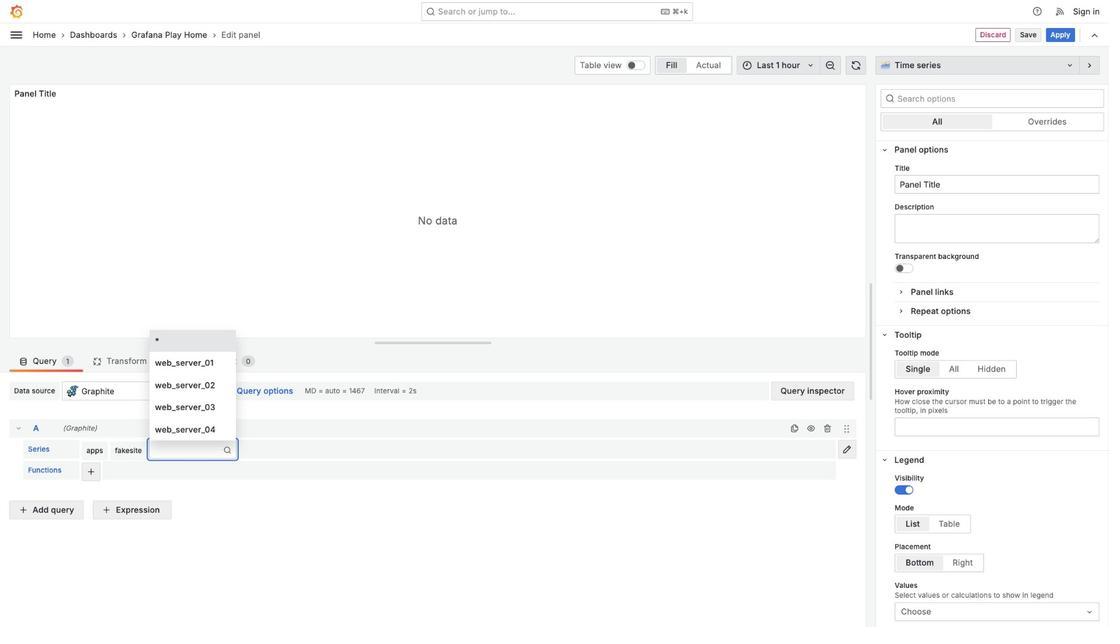 Task type: vqa. For each thing, say whether or not it's contained in the screenshot.
Legend Placement field property editor ELEMENT in the right bottom of the page
yes



Task type: describe. For each thing, give the bounding box(es) containing it.
legend values field property editor element
[[895, 582, 1099, 622]]

legend visibility field property editor element
[[895, 475, 1099, 495]]

remove query image
[[823, 424, 832, 434]]

table view element
[[627, 61, 645, 70]]

duplicate query image
[[790, 424, 799, 434]]

news image
[[1055, 6, 1066, 17]]

help image
[[1032, 6, 1042, 17]]

grafana image
[[9, 4, 23, 18]]

open menu image
[[9, 28, 23, 42]]

close options pane image
[[1084, 60, 1095, 71]]

toggle switch element inside legend visibility field property editor element
[[895, 486, 913, 495]]

add new function image
[[86, 468, 96, 477]]

tooltip tooltip mode field property editor element
[[895, 349, 1099, 379]]

panel options description field property editor element
[[895, 203, 1099, 243]]

option group for legend placement field property editor element at the right bottom of page
[[895, 554, 984, 573]]

collapse query row image
[[14, 424, 23, 434]]

tooltip hover proximity field property editor element
[[895, 388, 1099, 437]]

open data source help image
[[202, 387, 211, 396]]

legend mode field property editor element
[[895, 504, 1099, 534]]

options group panel options element
[[876, 140, 1109, 326]]



Task type: locate. For each thing, give the bounding box(es) containing it.
0 vertical spatial toggle switch element
[[895, 264, 913, 273]]

options group tooltip element
[[876, 326, 1109, 451]]

legend placement field property editor element
[[895, 543, 1099, 573]]

2 toggle switch element from the top
[[895, 486, 913, 495]]

toggle switch element
[[895, 264, 913, 273], [895, 486, 913, 495]]

options group tooltip toggle image
[[881, 331, 889, 339]]

panel options transparent background field property editor element
[[895, 253, 1099, 273]]

refresh dashboard image
[[851, 60, 861, 71]]

panel editor option pane content element
[[876, 56, 1109, 628]]

options group legend element
[[876, 451, 1109, 628]]

toggle editor mode image
[[842, 445, 852, 455]]

toggle switch element inside 'panel options transparent background field property editor' element
[[895, 264, 913, 273]]

tab list
[[9, 348, 866, 372]]

1 toggle switch element from the top
[[895, 264, 913, 273]]

options group panel options toggle image
[[881, 146, 889, 154]]

zoom out time range image
[[825, 60, 836, 71]]

option group inside tooltip tooltip mode field property editor element
[[895, 360, 1017, 379]]

option group for tooltip tooltip mode field property editor element
[[895, 360, 1017, 379]]

option group inside legend placement field property editor element
[[895, 554, 984, 573]]

option group inside legend mode field property editor element
[[895, 515, 971, 534]]

option group for legend mode field property editor element
[[895, 515, 971, 534]]

None text field
[[895, 214, 1099, 243], [154, 444, 156, 456], [895, 214, 1099, 243], [154, 444, 156, 456]]

panel options title field property editor element
[[895, 164, 1099, 194]]

options group legend toggle image
[[881, 456, 889, 465]]

hide response image
[[806, 424, 815, 434]]

option group
[[655, 56, 732, 75], [881, 113, 1104, 131], [895, 360, 1017, 379], [895, 515, 971, 534], [895, 554, 984, 573]]

1 vertical spatial toggle switch element
[[895, 486, 913, 495]]



